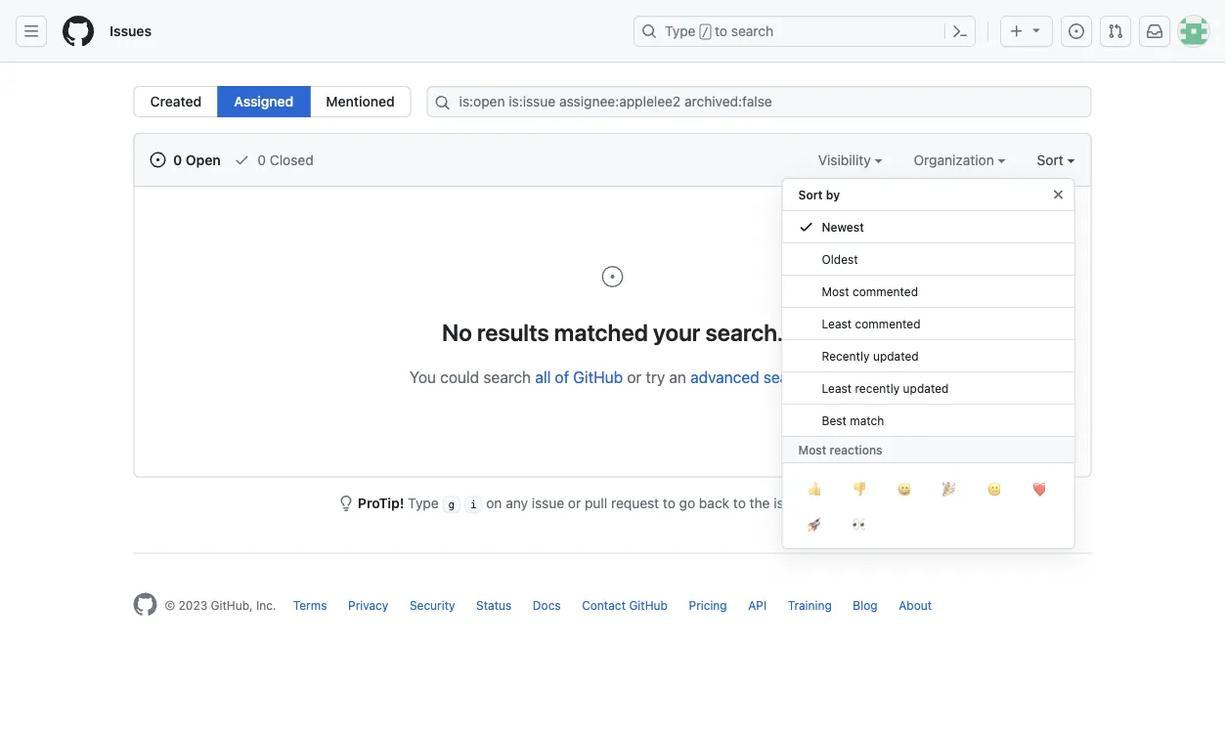 Task type: describe. For each thing, give the bounding box(es) containing it.
newest
[[822, 220, 864, 234]]

all
[[535, 368, 551, 386]]

your
[[653, 318, 700, 346]]

i on any issue or pull request to go back to the issue listing page.
[[470, 495, 887, 511]]

sort by
[[798, 188, 840, 201]]

😕 link
[[970, 471, 1015, 506]]

advanced
[[690, 368, 759, 386]]

❤️
[[1032, 482, 1044, 497]]

status link
[[476, 599, 512, 613]]

blog link
[[853, 599, 878, 613]]

g
[[448, 498, 455, 511]]

pricing link
[[689, 599, 727, 613]]

👎 link
[[835, 471, 880, 506]]

least for least commented
[[822, 317, 852, 330]]

contact github
[[582, 599, 668, 613]]

©
[[165, 599, 175, 613]]

newest link
[[783, 211, 1074, 243]]

🚀
[[807, 517, 819, 532]]

api
[[748, 599, 767, 613]]

by
[[826, 188, 840, 201]]

mentioned
[[326, 93, 395, 110]]

0 open
[[170, 152, 221, 168]]

created
[[150, 93, 202, 110]]

you could search all of github or try an advanced search .
[[410, 368, 815, 386]]

most for most commented
[[822, 285, 849, 298]]

security
[[410, 599, 455, 613]]

0 horizontal spatial to
[[663, 495, 675, 511]]

most reactions
[[798, 443, 882, 457]]

advanced search link
[[690, 368, 811, 386]]

😕
[[987, 482, 999, 497]]

check image for "newest" link
[[798, 219, 814, 235]]

issue opened image
[[150, 152, 166, 168]]

/
[[702, 25, 709, 39]]

recently updated link
[[783, 340, 1074, 373]]

search right /
[[731, 23, 774, 39]]

commented for least commented
[[855, 317, 921, 330]]

you
[[410, 368, 436, 386]]

👀 link
[[835, 506, 880, 542]]

😄
[[897, 482, 909, 497]]

closed
[[270, 152, 314, 168]]

search image
[[435, 95, 450, 110]]

back
[[699, 495, 729, 511]]

contact github link
[[582, 599, 668, 613]]

light bulb image
[[338, 496, 354, 511]]

👎
[[852, 482, 864, 497]]

organization button
[[914, 150, 1006, 170]]

🎉 link
[[925, 471, 970, 506]]

1 vertical spatial type
[[408, 495, 439, 511]]

any
[[506, 495, 528, 511]]

created link
[[133, 86, 218, 117]]

1 horizontal spatial homepage image
[[133, 593, 157, 616]]

no results matched your search.
[[442, 318, 783, 346]]

most for most reactions
[[798, 443, 827, 457]]

training link
[[788, 599, 832, 613]]

least recently updated link
[[783, 373, 1074, 405]]

privacy
[[348, 599, 388, 613]]

Issues search field
[[427, 86, 1092, 117]]

2023
[[179, 599, 207, 613]]

0 horizontal spatial homepage image
[[63, 16, 94, 47]]

0 vertical spatial updated
[[873, 349, 919, 363]]

request
[[611, 495, 659, 511]]

best
[[822, 414, 847, 427]]

an
[[669, 368, 686, 386]]

1 horizontal spatial to
[[715, 23, 727, 39]]

about
[[899, 599, 932, 613]]

❤️ link
[[1015, 471, 1060, 506]]

training
[[788, 599, 832, 613]]

the
[[750, 495, 770, 511]]

sort by menu
[[782, 170, 1075, 565]]

notifications image
[[1147, 23, 1163, 39]]

go
[[679, 495, 695, 511]]

oldest
[[822, 252, 858, 266]]

least commented link
[[783, 308, 1074, 340]]

👀
[[852, 517, 864, 532]]

visibility button
[[818, 150, 882, 170]]

try
[[646, 368, 665, 386]]



Task type: vqa. For each thing, say whether or not it's contained in the screenshot.
leftmost git pull request "image"
no



Task type: locate. For each thing, give the bounding box(es) containing it.
search left all
[[483, 368, 531, 386]]

0 vertical spatial homepage image
[[63, 16, 94, 47]]

i
[[470, 498, 477, 511]]

sort button
[[1037, 150, 1075, 170]]

0 vertical spatial github
[[573, 368, 623, 386]]

0 closed link
[[234, 150, 314, 170]]

0 horizontal spatial type
[[408, 495, 439, 511]]

oldest link
[[783, 243, 1074, 276]]

homepage image left the issues
[[63, 16, 94, 47]]

least up "recently"
[[822, 317, 852, 330]]

1 vertical spatial commented
[[855, 317, 921, 330]]

1 horizontal spatial sort
[[1037, 152, 1063, 168]]

most commented link
[[783, 276, 1074, 308]]

1 horizontal spatial 0
[[258, 152, 266, 168]]

issue left 👍
[[774, 495, 806, 511]]

matched
[[554, 318, 648, 346]]

homepage image
[[63, 16, 94, 47], [133, 593, 157, 616]]

triangle down image
[[1029, 22, 1044, 38]]

check image inside "newest" link
[[798, 219, 814, 235]]

could
[[440, 368, 479, 386]]

results
[[477, 318, 549, 346]]

0
[[173, 152, 182, 168], [258, 152, 266, 168]]

terms link
[[293, 599, 327, 613]]

0 right issue opened icon
[[173, 152, 182, 168]]

open
[[186, 152, 221, 168]]

2 horizontal spatial to
[[733, 495, 746, 511]]

0 horizontal spatial issue
[[532, 495, 564, 511]]

reactions
[[830, 443, 882, 457]]

issue opened image
[[1069, 23, 1084, 39], [601, 265, 624, 288]]

all of github link
[[535, 368, 623, 386]]

best match
[[822, 414, 884, 427]]

1 vertical spatial least
[[822, 381, 852, 395]]

type left /
[[665, 23, 696, 39]]

most down best
[[798, 443, 827, 457]]

least
[[822, 317, 852, 330], [822, 381, 852, 395]]

.
[[811, 368, 815, 386]]

0 vertical spatial or
[[627, 368, 642, 386]]

commented up recently updated
[[855, 317, 921, 330]]

1 vertical spatial check image
[[798, 219, 814, 235]]

type
[[665, 23, 696, 39], [408, 495, 439, 511]]

protip!
[[358, 495, 404, 511]]

sort for sort
[[1037, 152, 1063, 168]]

least recently updated
[[822, 381, 949, 395]]

close menu image
[[1051, 187, 1066, 202]]

1 vertical spatial sort
[[798, 188, 823, 201]]

0 vertical spatial most
[[822, 285, 849, 298]]

1 horizontal spatial or
[[627, 368, 642, 386]]

protip! type g
[[358, 495, 455, 511]]

terms
[[293, 599, 327, 613]]

to left go
[[663, 495, 675, 511]]

type left g
[[408, 495, 439, 511]]

0 vertical spatial issue opened image
[[1069, 23, 1084, 39]]

search
[[731, 23, 774, 39], [483, 368, 531, 386], [763, 368, 811, 386]]

on
[[486, 495, 502, 511]]

type / to search
[[665, 23, 774, 39]]

check image for 0 closed link
[[234, 152, 250, 168]]

docs
[[533, 599, 561, 613]]

1 vertical spatial most
[[798, 443, 827, 457]]

😄 link
[[880, 471, 925, 506]]

1 horizontal spatial github
[[629, 599, 668, 613]]

listing
[[810, 495, 848, 511]]

least commented
[[822, 317, 921, 330]]

🎉
[[942, 482, 954, 497]]

sort inside menu
[[798, 188, 823, 201]]

check image down sort by
[[798, 219, 814, 235]]

1 horizontal spatial issue
[[774, 495, 806, 511]]

most commented
[[822, 285, 918, 298]]

search.
[[706, 318, 783, 346]]

mentioned link
[[309, 86, 411, 117]]

1 vertical spatial or
[[568, 495, 581, 511]]

inc.
[[256, 599, 276, 613]]

0 left closed
[[258, 152, 266, 168]]

to right /
[[715, 23, 727, 39]]

issue opened image left git pull request image
[[1069, 23, 1084, 39]]

organization
[[914, 152, 998, 168]]

updated down recently updated link
[[903, 381, 949, 395]]

about link
[[899, 599, 932, 613]]

0 horizontal spatial issue opened image
[[601, 265, 624, 288]]

2 0 from the left
[[258, 152, 266, 168]]

0 horizontal spatial github
[[573, 368, 623, 386]]

pull
[[585, 495, 607, 511]]

to
[[715, 23, 727, 39], [663, 495, 675, 511], [733, 495, 746, 511]]

updated
[[873, 349, 919, 363], [903, 381, 949, 395]]

status
[[476, 599, 512, 613]]

or left try
[[627, 368, 642, 386]]

🚀 link
[[791, 506, 835, 542]]

0 horizontal spatial sort
[[798, 188, 823, 201]]

0 vertical spatial commented
[[853, 285, 918, 298]]

1 horizontal spatial check image
[[798, 219, 814, 235]]

check image inside 0 closed link
[[234, 152, 250, 168]]

0 horizontal spatial check image
[[234, 152, 250, 168]]

sort
[[1037, 152, 1063, 168], [798, 188, 823, 201]]

check image
[[234, 152, 250, 168], [798, 219, 814, 235]]

search down "search."
[[763, 368, 811, 386]]

0 vertical spatial check image
[[234, 152, 250, 168]]

github right contact
[[629, 599, 668, 613]]

1 vertical spatial homepage image
[[133, 593, 157, 616]]

to left the
[[733, 495, 746, 511]]

blog
[[853, 599, 878, 613]]

sort inside popup button
[[1037, 152, 1063, 168]]

commented inside the most commented link
[[853, 285, 918, 298]]

sort up close menu icon
[[1037, 152, 1063, 168]]

1 vertical spatial issue opened image
[[601, 265, 624, 288]]

commented for most commented
[[853, 285, 918, 298]]

0 closed
[[254, 152, 314, 168]]

1 horizontal spatial issue opened image
[[1069, 23, 1084, 39]]

issues element
[[133, 86, 411, 117]]

0 vertical spatial least
[[822, 317, 852, 330]]

commented inside least commented link
[[855, 317, 921, 330]]

sort for sort by
[[798, 188, 823, 201]]

github right of
[[573, 368, 623, 386]]

most down oldest at the top right of the page
[[822, 285, 849, 298]]

👍
[[807, 482, 819, 497]]

check image right open
[[234, 152, 250, 168]]

recently updated
[[822, 349, 919, 363]]

no
[[442, 318, 472, 346]]

issues
[[110, 23, 152, 39]]

docs link
[[533, 599, 561, 613]]

match
[[850, 414, 884, 427]]

1 issue from the left
[[532, 495, 564, 511]]

page.
[[851, 495, 887, 511]]

0 horizontal spatial or
[[568, 495, 581, 511]]

1 vertical spatial github
[[629, 599, 668, 613]]

plus image
[[1009, 23, 1025, 39]]

git pull request image
[[1108, 23, 1123, 39]]

command palette image
[[952, 23, 968, 39]]

0 horizontal spatial 0
[[173, 152, 182, 168]]

1 0 from the left
[[173, 152, 182, 168]]

1 vertical spatial updated
[[903, 381, 949, 395]]

github
[[573, 368, 623, 386], [629, 599, 668, 613]]

github,
[[211, 599, 253, 613]]

0 for closed
[[258, 152, 266, 168]]

sort left by
[[798, 188, 823, 201]]

© 2023 github, inc.
[[165, 599, 276, 613]]

Search all issues text field
[[427, 86, 1092, 117]]

homepage image left ©
[[133, 593, 157, 616]]

most
[[822, 285, 849, 298], [798, 443, 827, 457]]

contact
[[582, 599, 626, 613]]

api link
[[748, 599, 767, 613]]

0 for open
[[173, 152, 182, 168]]

0 open link
[[150, 150, 221, 170]]

privacy link
[[348, 599, 388, 613]]

👍 link
[[791, 471, 835, 506]]

issue opened image up the 'no results matched your search.'
[[601, 265, 624, 288]]

updated up least recently updated
[[873, 349, 919, 363]]

1 least from the top
[[822, 317, 852, 330]]

footer
[[118, 553, 1107, 665]]

commented up least commented
[[853, 285, 918, 298]]

footer containing © 2023 github, inc.
[[118, 553, 1107, 665]]

security link
[[410, 599, 455, 613]]

of
[[555, 368, 569, 386]]

1 horizontal spatial type
[[665, 23, 696, 39]]

recently
[[855, 381, 900, 395]]

least for least recently updated
[[822, 381, 852, 395]]

visibility
[[818, 152, 875, 168]]

best match link
[[783, 405, 1074, 437]]

issue right any
[[532, 495, 564, 511]]

or left pull
[[568, 495, 581, 511]]

pricing
[[689, 599, 727, 613]]

commented
[[853, 285, 918, 298], [855, 317, 921, 330]]

least right .
[[822, 381, 852, 395]]

2 issue from the left
[[774, 495, 806, 511]]

0 vertical spatial type
[[665, 23, 696, 39]]

0 vertical spatial sort
[[1037, 152, 1063, 168]]

2 least from the top
[[822, 381, 852, 395]]



